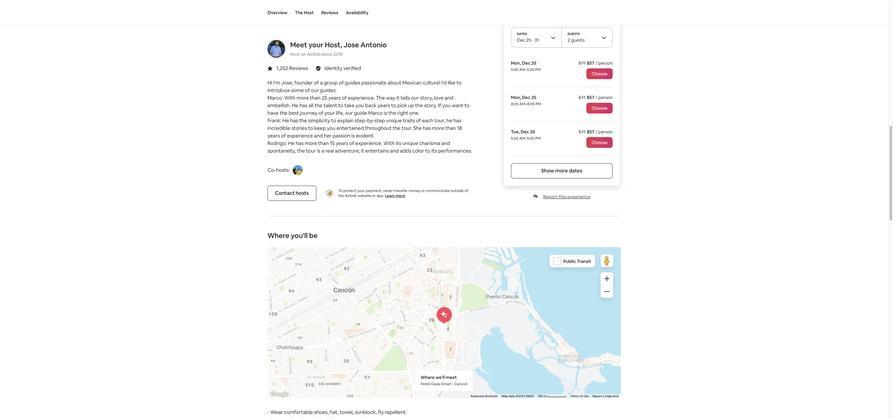 Task type: describe. For each thing, give the bounding box(es) containing it.
google image
[[269, 391, 290, 399]]

18
[[457, 125, 462, 132]]

tour
[[306, 148, 316, 154]]

the host button
[[295, 0, 314, 25]]

m
[[544, 395, 547, 398]]

evident.
[[356, 133, 375, 139]]

availability
[[346, 10, 369, 15]]

sunblock,
[[355, 409, 377, 416]]

has down the each
[[423, 125, 431, 132]]

step
[[375, 117, 385, 124]]

dates
[[517, 32, 527, 36]]

dec for mon, dec 25 8:00 am–8:00 pm
[[522, 95, 531, 100]]

15
[[330, 140, 335, 147]]

to down charisma
[[425, 148, 430, 154]]

the inside to protect your payment, never transfer money or communicate outside of the airbnb website or app.
[[338, 193, 344, 198]]

towel,
[[340, 409, 354, 416]]

where for where you'll be
[[268, 231, 289, 240]]

the right up
[[415, 102, 423, 109]]

real
[[325, 148, 334, 154]]

to
[[338, 188, 343, 193]]

of down founder
[[305, 87, 310, 94]]

report for report a map error
[[593, 395, 602, 398]]

your inside to protect your payment, never transfer money or communicate outside of the airbnb website or app.
[[357, 188, 365, 193]]

1 vertical spatial with
[[384, 140, 395, 147]]

and left 'adds'
[[390, 148, 399, 154]]

like
[[448, 80, 456, 86]]

0 vertical spatial than
[[310, 95, 321, 101]]

identity
[[325, 65, 343, 72]]

2 vertical spatial than
[[318, 140, 329, 147]]

$57 for mon, dec 25 5:00 am–5:00 pm
[[587, 60, 595, 66]]

am–8:00
[[520, 102, 535, 107]]

to down life,
[[331, 117, 336, 124]]

journey
[[300, 110, 317, 116]]

map data ©2023 inegi
[[502, 395, 534, 398]]

i'd
[[441, 80, 447, 86]]

hi
[[268, 80, 272, 86]]

tells
[[401, 95, 410, 101]]

1 vertical spatial a
[[322, 148, 324, 154]]

stories
[[292, 125, 307, 132]]

the left tour.
[[393, 125, 401, 132]]

i'm
[[273, 80, 280, 86]]

about
[[388, 80, 402, 86]]

25 for dec 25 - 31
[[526, 37, 531, 43]]

where we'll meet hotel oasis smart · cancún
[[421, 375, 468, 387]]

learn more about the host, sofía. image
[[293, 165, 303, 175]]

0 horizontal spatial reviews
[[289, 65, 308, 72]]

fly
[[378, 409, 384, 416]]

more down tour;
[[432, 125, 444, 132]]

she
[[413, 125, 422, 132]]

want
[[452, 102, 464, 109]]

guests
[[568, 32, 580, 36]]

zoom out image
[[605, 289, 610, 294]]

has down best
[[290, 117, 298, 124]]

0 horizontal spatial you
[[327, 125, 336, 132]]

25 for 5:00 am–5:00 pm
[[532, 60, 537, 66]]

0 horizontal spatial or
[[372, 193, 376, 198]]

hi i'm jose, founder of a group of guides passionate about mexican culture! i'd like to introduce some of our guides: marco: with more than 25 years of experience.  the way it tells our story, love and embellish. he has all the talent to take you back years to pick up the story. if you want to have the best journey of your life, our guide marco is the right one. frank: he has the simplicity to explain step-by-step unique traits of each tour; he has incredible stories to keep you entertained throughout the tour. she has more than 18 years of experience and her passion is evident. rodrigo: he has more than 15 years of experience. with its unique charisma and spontaneity, the tour is a real adventure; it entertains and adds color to its performances.
[[268, 80, 472, 154]]

2 vertical spatial he
[[288, 140, 295, 147]]

app.
[[377, 193, 384, 198]]

has down stories at the top
[[296, 140, 304, 147]]

where for where we'll meet hotel oasis smart · cancún
[[421, 375, 435, 381]]

2 horizontal spatial you
[[442, 102, 451, 109]]

up
[[408, 102, 414, 109]]

your inside meet your host, jose antonio host on airbnb since 2019
[[309, 40, 323, 49]]

and down keep at left top
[[314, 133, 323, 139]]

culture!
[[423, 80, 440, 86]]

of up 'simplicity'
[[319, 110, 323, 116]]

- inside dates dec 25 - 31
[[532, 37, 534, 43]]

0 vertical spatial a
[[320, 80, 323, 86]]

0 vertical spatial is
[[384, 110, 387, 116]]

0 vertical spatial unique
[[386, 117, 402, 124]]

jose,
[[281, 80, 293, 86]]

show
[[541, 168, 554, 174]]

0 vertical spatial reviews
[[321, 10, 338, 15]]

1 vertical spatial it
[[361, 148, 364, 154]]

dec for mon, dec 25 5:00 am–5:00 pm
[[522, 60, 531, 66]]

1 vertical spatial than
[[446, 125, 456, 132]]

choose for tue, dec 26 5:00 am–5:00 pm
[[592, 140, 608, 145]]

2 vertical spatial a
[[603, 395, 605, 398]]

the right all
[[315, 102, 323, 109]]

person for mon, dec 25 8:00 am–8:00 pm
[[599, 95, 613, 100]]

26
[[530, 129, 535, 135]]

to right want
[[465, 102, 470, 109]]

step-
[[355, 117, 367, 124]]

pm for tue, dec 26 5:00 am–5:00 pm
[[536, 136, 541, 141]]

person for mon, dec 25 5:00 am–5:00 pm
[[599, 60, 613, 66]]

story,
[[420, 95, 433, 101]]

1,252
[[276, 65, 288, 72]]

passionate
[[361, 80, 387, 86]]

years down the way
[[378, 102, 390, 109]]

where we'll meet, map pin image
[[437, 307, 452, 324]]

your inside hi i'm jose, founder of a group of guides passionate about mexican culture! i'd like to introduce some of our guides: marco: with more than 25 years of experience.  the way it tells our story, love and embellish. he has all the talent to take you back years to pick up the story. if you want to have the best journey of your life, our guide marco is the right one. frank: he has the simplicity to explain step-by-step unique traits of each tour; he has incredible stories to keep you entertained throughout the tour. she has more than 18 years of experience and her passion is evident. rodrigo: he has more than 15 years of experience. with its unique charisma and spontaneity, the tour is a real adventure; it entertains and adds color to its performances.
[[325, 110, 335, 116]]

1,252 reviews
[[276, 65, 308, 72]]

oasis
[[431, 382, 441, 387]]

years up talent at the top
[[328, 95, 341, 101]]

embellish.
[[268, 102, 291, 109]]

$71 for mon, dec 25 5:00 am–5:00 pm
[[579, 60, 586, 66]]

the left right
[[388, 110, 396, 116]]

protect
[[343, 188, 357, 193]]

guides
[[345, 80, 360, 86]]

of up 'adventure;'
[[349, 140, 354, 147]]

person for tue, dec 26 5:00 am–5:00 pm
[[599, 129, 613, 135]]

mon, dec 25 5:00 am–5:00 pm
[[511, 60, 541, 72]]

some
[[291, 87, 304, 94]]

1 horizontal spatial our
[[345, 110, 353, 116]]

dates dec 25 - 31
[[517, 32, 539, 43]]

dec for tue, dec 26 5:00 am–5:00 pm
[[521, 129, 529, 135]]

website
[[358, 193, 371, 198]]

story.
[[424, 102, 437, 109]]

traits
[[403, 117, 415, 124]]

0 horizontal spatial -
[[268, 409, 269, 416]]

$71 $57 / person for tue, dec 26 5:00 am–5:00 pm
[[579, 129, 613, 135]]

to protect your payment, never transfer money or communicate outside of the airbnb website or app.
[[338, 188, 468, 198]]

terms
[[570, 395, 579, 398]]

her
[[324, 133, 332, 139]]

map region
[[240, 192, 644, 418]]

choose for mon, dec 25 5:00 am–5:00 pm
[[592, 71, 608, 77]]

choose link for mon, dec 25 8:00 am–8:00 pm
[[587, 103, 613, 114]]

availability button
[[346, 0, 369, 25]]

1 vertical spatial experience.
[[355, 140, 383, 147]]

shortcuts
[[485, 395, 498, 398]]

pm for mon, dec 25 5:00 am–5:00 pm
[[536, 67, 541, 72]]

way
[[386, 95, 395, 101]]

outside
[[451, 188, 464, 193]]

meet
[[290, 40, 307, 49]]

data
[[509, 395, 515, 398]]

airbnb inside to protect your payment, never transfer money or communicate outside of the airbnb website or app.
[[345, 193, 357, 198]]

hotel
[[421, 382, 430, 387]]

love
[[434, 95, 444, 101]]

you'll
[[291, 231, 308, 240]]

by-
[[367, 117, 375, 124]]

1 horizontal spatial you
[[356, 102, 364, 109]]

introduce
[[268, 87, 290, 94]]

the up stories at the top
[[299, 117, 307, 124]]

contact hosts button
[[268, 186, 316, 201]]

marco
[[368, 110, 383, 116]]

incredible
[[268, 125, 290, 132]]

one.
[[410, 110, 420, 116]]

more up tour
[[305, 140, 317, 147]]

if
[[438, 102, 441, 109]]

color
[[412, 148, 424, 154]]

never
[[383, 188, 393, 193]]

1 vertical spatial he
[[283, 117, 289, 124]]

1 vertical spatial is
[[351, 133, 355, 139]]

learn
[[385, 193, 395, 198]]

charisma
[[419, 140, 440, 147]]

tour;
[[435, 117, 446, 124]]

communicate
[[426, 188, 450, 193]]

the inside hi i'm jose, founder of a group of guides passionate about mexican culture! i'd like to introduce some of our guides: marco: with more than 25 years of experience.  the way it tells our story, love and embellish. he has all the talent to take you back years to pick up the story. if you want to have the best journey of your life, our guide marco is the right one. frank: he has the simplicity to explain step-by-step unique traits of each tour; he has incredible stories to keep you entertained throughout the tour. she has more than 18 years of experience and her passion is evident. rodrigo: he has more than 15 years of experience. with its unique charisma and spontaneity, the tour is a real adventure; it entertains and adds color to its performances.
[[376, 95, 385, 101]]

on
[[301, 51, 306, 57]]

payment,
[[366, 188, 383, 193]]

500
[[538, 395, 543, 398]]

mexican
[[403, 80, 422, 86]]

of up take
[[342, 95, 347, 101]]



Task type: vqa. For each thing, say whether or not it's contained in the screenshot.
the 100 km
no



Task type: locate. For each thing, give the bounding box(es) containing it.
3 $71 $57 / person from the top
[[579, 129, 613, 135]]

1 horizontal spatial airbnb
[[345, 193, 357, 198]]

0 horizontal spatial host
[[290, 51, 300, 57]]

more right 'show'
[[556, 168, 568, 174]]

host,
[[325, 40, 342, 49]]

1 vertical spatial 5:00
[[511, 136, 519, 141]]

contact
[[275, 190, 295, 197]]

0 vertical spatial he
[[292, 102, 298, 109]]

0 horizontal spatial report
[[543, 194, 558, 200]]

1 vertical spatial person
[[599, 95, 613, 100]]

1 horizontal spatial its
[[432, 148, 437, 154]]

learn more about the host, sofía. image
[[293, 165, 303, 175]]

0 vertical spatial $71 $57 / person
[[579, 60, 613, 66]]

dec inside "mon, dec 25 5:00 am–5:00 pm"
[[522, 60, 531, 66]]

1 horizontal spatial reviews
[[321, 10, 338, 15]]

am–5:00 inside "mon, dec 25 5:00 am–5:00 pm"
[[519, 67, 535, 72]]

am–5:00 up mon, dec 25 8:00 am–8:00 pm
[[519, 67, 535, 72]]

than down he
[[446, 125, 456, 132]]

1 mon, from the top
[[511, 60, 521, 66]]

dec down dates
[[517, 37, 525, 43]]

mon,
[[511, 60, 521, 66], [511, 95, 521, 100]]

5:00 for mon, dec 25
[[511, 67, 519, 72]]

1 horizontal spatial your
[[325, 110, 335, 116]]

is
[[384, 110, 387, 116], [351, 133, 355, 139], [317, 148, 321, 154]]

adds
[[400, 148, 411, 154]]

since
[[322, 51, 332, 57]]

5:00 inside "mon, dec 25 5:00 am–5:00 pm"
[[511, 67, 519, 72]]

dec up am–8:00
[[522, 95, 531, 100]]

5:00 for tue, dec 26
[[511, 136, 519, 141]]

choose
[[592, 71, 608, 77], [592, 105, 608, 111], [592, 140, 608, 145]]

than down her
[[318, 140, 329, 147]]

more
[[297, 95, 309, 101], [432, 125, 444, 132], [305, 140, 317, 147], [556, 168, 568, 174], [396, 193, 405, 198]]

500 m
[[538, 395, 548, 398]]

of right outside
[[465, 188, 468, 193]]

5:00 inside "tue, dec 26 5:00 am–5:00 pm"
[[511, 136, 519, 141]]

0 vertical spatial it
[[396, 95, 400, 101]]

1 pm from the top
[[536, 67, 541, 72]]

1 $71 $57 / person from the top
[[579, 60, 613, 66]]

2 mon, from the top
[[511, 95, 521, 100]]

1 vertical spatial choose link
[[587, 103, 613, 114]]

is right tour
[[317, 148, 321, 154]]

simplicity
[[308, 117, 330, 124]]

mon, inside mon, dec 25 8:00 am–8:00 pm
[[511, 95, 521, 100]]

mon, for mon, dec 25 8:00 am–8:00 pm
[[511, 95, 521, 100]]

0 vertical spatial $57
[[587, 60, 595, 66]]

a left group
[[320, 80, 323, 86]]

you right "if" at the left top
[[442, 102, 451, 109]]

be
[[309, 231, 318, 240]]

shoes,
[[314, 409, 329, 416]]

of
[[314, 80, 319, 86], [339, 80, 344, 86], [305, 87, 310, 94], [342, 95, 347, 101], [319, 110, 323, 116], [416, 117, 421, 124], [281, 133, 286, 139], [349, 140, 354, 147], [465, 188, 468, 193], [580, 395, 583, 398]]

1 vertical spatial airbnb
[[345, 193, 357, 198]]

2 vertical spatial $71
[[579, 129, 586, 135]]

dec down dates dec 25 - 31
[[522, 60, 531, 66]]

reviews right the host button on the top of page
[[321, 10, 338, 15]]

host inside meet your host, jose antonio host on airbnb since 2019
[[290, 51, 300, 57]]

is down entertained
[[351, 133, 355, 139]]

our up up
[[411, 95, 419, 101]]

your up since
[[309, 40, 323, 49]]

0 vertical spatial person
[[599, 60, 613, 66]]

1 vertical spatial reviews
[[289, 65, 308, 72]]

1 vertical spatial /
[[596, 95, 598, 100]]

experience down stories at the top
[[287, 133, 313, 139]]

dec
[[517, 37, 525, 43], [522, 60, 531, 66], [522, 95, 531, 100], [521, 129, 529, 135]]

25 down guides:
[[322, 95, 327, 101]]

- left 31
[[532, 37, 534, 43]]

1 person from the top
[[599, 60, 613, 66]]

$57
[[587, 60, 595, 66], [587, 95, 595, 100], [587, 129, 595, 135]]

or left app.
[[372, 193, 376, 198]]

25
[[526, 37, 531, 43], [532, 60, 537, 66], [322, 95, 327, 101], [532, 95, 537, 100]]

1 choose from the top
[[592, 71, 608, 77]]

unique down right
[[386, 117, 402, 124]]

drag pegman onto the map to open street view image
[[601, 255, 613, 267]]

tue, dec 26 5:00 am–5:00 pm
[[511, 129, 541, 141]]

person
[[599, 60, 613, 66], [599, 95, 613, 100], [599, 129, 613, 135]]

$57 for tue, dec 26 5:00 am–5:00 pm
[[587, 129, 595, 135]]

entertained
[[337, 125, 364, 132]]

a
[[320, 80, 323, 86], [322, 148, 324, 154], [603, 395, 605, 398]]

1 vertical spatial where
[[421, 375, 435, 381]]

0 vertical spatial host
[[304, 10, 314, 15]]

keyboard shortcuts
[[471, 395, 498, 398]]

keyboard
[[471, 395, 484, 398]]

2 vertical spatial $71 $57 / person
[[579, 129, 613, 135]]

co-hosts:
[[268, 167, 290, 174]]

1 vertical spatial choose
[[592, 105, 608, 111]]

years up rodrigo:
[[268, 133, 280, 139]]

host left on
[[290, 51, 300, 57]]

2 horizontal spatial is
[[384, 110, 387, 116]]

0 horizontal spatial airbnb
[[307, 51, 321, 57]]

and up performances.
[[441, 140, 450, 147]]

passion
[[333, 133, 350, 139]]

0 horizontal spatial its
[[396, 140, 401, 147]]

0 vertical spatial $71
[[579, 60, 586, 66]]

use
[[584, 395, 589, 398]]

dates
[[569, 168, 583, 174]]

0 vertical spatial -
[[532, 37, 534, 43]]

$71 for tue, dec 26 5:00 am–5:00 pm
[[579, 129, 586, 135]]

keyboard shortcuts button
[[471, 394, 498, 399]]

3 / from the top
[[596, 129, 598, 135]]

0 vertical spatial where
[[268, 231, 289, 240]]

mon, up 8:00
[[511, 95, 521, 100]]

am–5:00
[[519, 67, 535, 72], [519, 136, 535, 141]]

to right like
[[457, 80, 462, 86]]

0 vertical spatial the
[[295, 10, 303, 15]]

contact hosts
[[275, 190, 309, 197]]

reviews down on
[[289, 65, 308, 72]]

1 horizontal spatial experience
[[567, 194, 591, 200]]

report this experience button
[[533, 194, 591, 200]]

you up guide
[[356, 102, 364, 109]]

meet
[[446, 375, 457, 381]]

zoom in image
[[605, 276, 610, 281]]

performances.
[[438, 148, 472, 154]]

years down passion
[[336, 140, 348, 147]]

0 vertical spatial with
[[284, 95, 296, 101]]

error
[[613, 395, 619, 398]]

experience inside hi i'm jose, founder of a group of guides passionate about mexican culture! i'd like to introduce some of our guides: marco: with more than 25 years of experience.  the way it tells our story, love and embellish. he has all the talent to take you back years to pick up the story. if you want to have the best journey of your life, our guide marco is the right one. frank: he has the simplicity to explain step-by-step unique traits of each tour; he has incredible stories to keep you entertained throughout the tour. she has more than 18 years of experience and her passion is evident. rodrigo: he has more than 15 years of experience. with its unique charisma and spontaneity, the tour is a real adventure; it entertains and adds color to its performances.
[[287, 133, 313, 139]]

with up entertains
[[384, 140, 395, 147]]

0 vertical spatial choose
[[592, 71, 608, 77]]

1 / from the top
[[596, 60, 598, 66]]

/ for tue, dec 26 5:00 am–5:00 pm
[[596, 129, 598, 135]]

the left tour
[[297, 148, 305, 154]]

0 horizontal spatial unique
[[386, 117, 402, 124]]

host left reviews button
[[304, 10, 314, 15]]

transfer
[[394, 188, 408, 193]]

1 $71 from the top
[[579, 60, 586, 66]]

he
[[292, 102, 298, 109], [283, 117, 289, 124], [288, 140, 295, 147]]

3 $71 from the top
[[579, 129, 586, 135]]

0 horizontal spatial with
[[284, 95, 296, 101]]

1 vertical spatial -
[[268, 409, 269, 416]]

unique
[[386, 117, 402, 124], [402, 140, 418, 147]]

more right learn
[[396, 193, 405, 198]]

hosts:
[[276, 167, 290, 174]]

overview button
[[268, 0, 288, 25]]

$57 for mon, dec 25 8:00 am–8:00 pm
[[587, 95, 595, 100]]

1 vertical spatial am–5:00
[[519, 136, 535, 141]]

1 5:00 from the top
[[511, 67, 519, 72]]

guides:
[[320, 87, 337, 94]]

0 horizontal spatial your
[[309, 40, 323, 49]]

2 vertical spatial your
[[357, 188, 365, 193]]

2019
[[333, 51, 343, 57]]

mon, inside "mon, dec 25 5:00 am–5:00 pm"
[[511, 60, 521, 66]]

hat,
[[330, 409, 339, 416]]

show more dates link
[[511, 163, 613, 179]]

1 horizontal spatial the
[[376, 95, 385, 101]]

has left all
[[300, 102, 308, 109]]

dec inside mon, dec 25 8:00 am–8:00 pm
[[522, 95, 531, 100]]

25 inside dates dec 25 - 31
[[526, 37, 531, 43]]

guide
[[354, 110, 367, 116]]

of left use
[[580, 395, 583, 398]]

0 vertical spatial choose link
[[587, 68, 613, 79]]

0 vertical spatial am–5:00
[[519, 67, 535, 72]]

2 vertical spatial person
[[599, 129, 613, 135]]

2 5:00 from the top
[[511, 136, 519, 141]]

of right group
[[339, 80, 344, 86]]

with down some at the top
[[284, 95, 296, 101]]

/ for mon, dec 25 5:00 am–5:00 pm
[[596, 60, 598, 66]]

1 horizontal spatial where
[[421, 375, 435, 381]]

2 / from the top
[[596, 95, 598, 100]]

2 choose link from the top
[[587, 103, 613, 114]]

terms of use link
[[570, 395, 589, 398]]

1 vertical spatial mon,
[[511, 95, 521, 100]]

reviews
[[321, 10, 338, 15], [289, 65, 308, 72]]

to left keep at left top
[[308, 125, 313, 132]]

$71 $57 / person for mon, dec 25 5:00 am–5:00 pm
[[579, 60, 613, 66]]

antonio
[[361, 40, 387, 49]]

our down take
[[345, 110, 353, 116]]

2 $71 from the top
[[579, 95, 586, 100]]

of up she
[[416, 117, 421, 124]]

am–5:00 down 26
[[519, 136, 535, 141]]

/ for mon, dec 25 8:00 am–8:00 pm
[[596, 95, 598, 100]]

500 m button
[[536, 394, 568, 399]]

experience. down evident. at left top
[[355, 140, 383, 147]]

1 choose link from the top
[[587, 68, 613, 79]]

your right protect
[[357, 188, 365, 193]]

than up all
[[310, 95, 321, 101]]

or right money
[[421, 188, 425, 193]]

choose link for tue, dec 26 5:00 am–5:00 pm
[[587, 137, 613, 148]]

dec inside "tue, dec 26 5:00 am–5:00 pm"
[[521, 129, 529, 135]]

the inside button
[[295, 10, 303, 15]]

spontaneity,
[[268, 148, 296, 154]]

public
[[564, 259, 576, 264]]

0 vertical spatial airbnb
[[307, 51, 321, 57]]

25 down 31
[[532, 60, 537, 66]]

25 inside "mon, dec 25 5:00 am–5:00 pm"
[[532, 60, 537, 66]]

2 $57 from the top
[[587, 95, 595, 100]]

founder
[[294, 80, 313, 86]]

its up 'adds'
[[396, 140, 401, 147]]

5:00
[[511, 67, 519, 72], [511, 136, 519, 141]]

1 horizontal spatial report
[[593, 395, 602, 398]]

1 horizontal spatial is
[[351, 133, 355, 139]]

of right founder
[[314, 80, 319, 86]]

the left website
[[338, 193, 344, 198]]

transit
[[577, 259, 591, 264]]

where left the you'll
[[268, 231, 289, 240]]

2 vertical spatial is
[[317, 148, 321, 154]]

is up step
[[384, 110, 387, 116]]

am–5:00 for 26
[[519, 136, 535, 141]]

the right overview
[[295, 10, 303, 15]]

smart
[[441, 382, 452, 387]]

group
[[324, 80, 338, 86]]

report left map
[[593, 395, 602, 398]]

1 vertical spatial the
[[376, 95, 385, 101]]

pm inside mon, dec 25 8:00 am–8:00 pm
[[536, 102, 541, 107]]

0 vertical spatial its
[[396, 140, 401, 147]]

pm inside "mon, dec 25 5:00 am–5:00 pm"
[[536, 67, 541, 72]]

to up life,
[[338, 102, 343, 109]]

2 vertical spatial $57
[[587, 129, 595, 135]]

3 $57 from the top
[[587, 129, 595, 135]]

choose for mon, dec 25 8:00 am–8:00 pm
[[592, 105, 608, 111]]

unique up 'adds'
[[402, 140, 418, 147]]

life,
[[336, 110, 344, 116]]

mon, down dates dec 25 - 31
[[511, 60, 521, 66]]

- wear comfortable shoes, hat, towel, sunblock, fly repellent.
[[268, 409, 407, 416]]

report for report this experience
[[543, 194, 558, 200]]

report a map error
[[593, 395, 619, 398]]

airbnb right to
[[345, 193, 357, 198]]

it right the way
[[396, 95, 400, 101]]

mon, for mon, dec 25 5:00 am–5:00 pm
[[511, 60, 521, 66]]

all
[[309, 102, 314, 109]]

- left the wear
[[268, 409, 269, 416]]

its down charisma
[[432, 148, 437, 154]]

2 pm from the top
[[536, 102, 541, 107]]

0 vertical spatial your
[[309, 40, 323, 49]]

throughout
[[365, 125, 392, 132]]

your down talent at the top
[[325, 110, 335, 116]]

1 vertical spatial our
[[411, 95, 419, 101]]

have
[[268, 110, 279, 116]]

learn more link
[[385, 193, 405, 198]]

0 horizontal spatial our
[[311, 87, 319, 94]]

identity verified
[[325, 65, 361, 72]]

2 person from the top
[[599, 95, 613, 100]]

where inside where we'll meet hotel oasis smart · cancún
[[421, 375, 435, 381]]

report left the this
[[543, 194, 558, 200]]

you up her
[[327, 125, 336, 132]]

1 vertical spatial $71
[[579, 95, 586, 100]]

he up spontaneity,
[[288, 140, 295, 147]]

tour.
[[402, 125, 412, 132]]

2 vertical spatial choose link
[[587, 137, 613, 148]]

1 vertical spatial $71 $57 / person
[[579, 95, 613, 100]]

$71 for mon, dec 25 8:00 am–8:00 pm
[[579, 95, 586, 100]]

pm inside "tue, dec 26 5:00 am–5:00 pm"
[[536, 136, 541, 141]]

adventure;
[[335, 148, 360, 154]]

right
[[397, 110, 408, 116]]

guests 2 guests
[[568, 32, 585, 43]]

0 horizontal spatial where
[[268, 231, 289, 240]]

0 vertical spatial report
[[543, 194, 558, 200]]

a left real
[[322, 148, 324, 154]]

and right love
[[445, 95, 454, 101]]

he up incredible
[[283, 117, 289, 124]]

0 vertical spatial our
[[311, 87, 319, 94]]

1 vertical spatial pm
[[536, 102, 541, 107]]

pm for mon, dec 25 8:00 am–8:00 pm
[[536, 102, 541, 107]]

0 vertical spatial experience
[[287, 133, 313, 139]]

choose link for mon, dec 25 5:00 am–5:00 pm
[[587, 68, 613, 79]]

2 am–5:00 from the top
[[519, 136, 535, 141]]

experience. up back
[[348, 95, 375, 101]]

explain
[[337, 117, 354, 124]]

0 horizontal spatial experience
[[287, 133, 313, 139]]

of down incredible
[[281, 133, 286, 139]]

2 horizontal spatial your
[[357, 188, 365, 193]]

1 horizontal spatial or
[[421, 188, 425, 193]]

to
[[457, 80, 462, 86], [338, 102, 343, 109], [391, 102, 396, 109], [465, 102, 470, 109], [331, 117, 336, 124], [308, 125, 313, 132], [425, 148, 430, 154]]

0 vertical spatial /
[[596, 60, 598, 66]]

1 vertical spatial its
[[432, 148, 437, 154]]

0 vertical spatial 5:00
[[511, 67, 519, 72]]

25 up am–8:00
[[532, 95, 537, 100]]

0 vertical spatial pm
[[536, 67, 541, 72]]

where you'll be
[[268, 231, 318, 240]]

public transit
[[564, 259, 591, 264]]

a left map
[[603, 395, 605, 398]]

3 choose from the top
[[592, 140, 608, 145]]

25 inside hi i'm jose, founder of a group of guides passionate about mexican culture! i'd like to introduce some of our guides: marco: with more than 25 years of experience.  the way it tells our story, love and embellish. he has all the talent to take you back years to pick up the story. if you want to have the best journey of your life, our guide marco is the right one. frank: he has the simplicity to explain step-by-step unique traits of each tour; he has incredible stories to keep you entertained throughout the tour. she has more than 18 years of experience and her passion is evident. rodrigo: he has more than 15 years of experience. with its unique charisma and spontaneity, the tour is a real adventure; it entertains and adds color to its performances.
[[322, 95, 327, 101]]

map
[[502, 395, 508, 398]]

0 horizontal spatial the
[[295, 10, 303, 15]]

our left guides:
[[311, 87, 319, 94]]

mon, dec 25 8:00 am–8:00 pm
[[511, 95, 541, 107]]

1 vertical spatial report
[[593, 395, 602, 398]]

airbnb inside meet your host, jose antonio host on airbnb since 2019
[[307, 51, 321, 57]]

the
[[295, 10, 303, 15], [376, 95, 385, 101]]

0 vertical spatial experience.
[[348, 95, 375, 101]]

3 choose link from the top
[[587, 137, 613, 148]]

1 vertical spatial host
[[290, 51, 300, 57]]

am–5:00 for 25
[[519, 67, 535, 72]]

2 $71 $57 / person from the top
[[579, 95, 613, 100]]

where up hotel
[[421, 375, 435, 381]]

·
[[453, 382, 454, 387]]

am–5:00 inside "tue, dec 26 5:00 am–5:00 pm"
[[519, 136, 535, 141]]

marco:
[[268, 95, 283, 101]]

0 horizontal spatial is
[[317, 148, 321, 154]]

1 horizontal spatial with
[[384, 140, 395, 147]]

8:00
[[511, 102, 519, 107]]

of inside to protect your payment, never transfer money or communicate outside of the airbnb website or app.
[[465, 188, 468, 193]]

has up 18
[[454, 117, 462, 124]]

1 vertical spatial experience
[[567, 194, 591, 200]]

comfortable
[[284, 409, 313, 416]]

2 choose from the top
[[592, 105, 608, 111]]

3 pm from the top
[[536, 136, 541, 141]]

1 vertical spatial $57
[[587, 95, 595, 100]]

dec left 26
[[521, 129, 529, 135]]

$71 $57 / person for mon, dec 25 8:00 am–8:00 pm
[[579, 95, 613, 100]]

host inside button
[[304, 10, 314, 15]]

1 horizontal spatial host
[[304, 10, 314, 15]]

1 horizontal spatial unique
[[402, 140, 418, 147]]

the down embellish.
[[280, 110, 288, 116]]

dec inside dates dec 25 - 31
[[517, 37, 525, 43]]

25 inside mon, dec 25 8:00 am–8:00 pm
[[532, 95, 537, 100]]

it left entertains
[[361, 148, 364, 154]]

1 vertical spatial unique
[[402, 140, 418, 147]]

-
[[532, 37, 534, 43], [268, 409, 269, 416]]

1 $57 from the top
[[587, 60, 595, 66]]

to down the way
[[391, 102, 396, 109]]

repellent.
[[385, 409, 407, 416]]

the left the way
[[376, 95, 385, 101]]

2 vertical spatial our
[[345, 110, 353, 116]]

1 horizontal spatial it
[[396, 95, 400, 101]]

2
[[568, 37, 570, 43]]

learn more about the host, jose antonio. image
[[268, 40, 285, 58], [268, 40, 285, 58]]

terms of use
[[570, 395, 589, 398]]

3 person from the top
[[599, 129, 613, 135]]

25 left 31
[[526, 37, 531, 43]]

dec for dates dec 25 - 31
[[517, 37, 525, 43]]

1 am–5:00 from the top
[[519, 67, 535, 72]]

he up best
[[292, 102, 298, 109]]

25 for 8:00 am–8:00 pm
[[532, 95, 537, 100]]

2 horizontal spatial our
[[411, 95, 419, 101]]

more down some at the top
[[297, 95, 309, 101]]

reviews button
[[321, 0, 338, 25]]

1 vertical spatial your
[[325, 110, 335, 116]]



